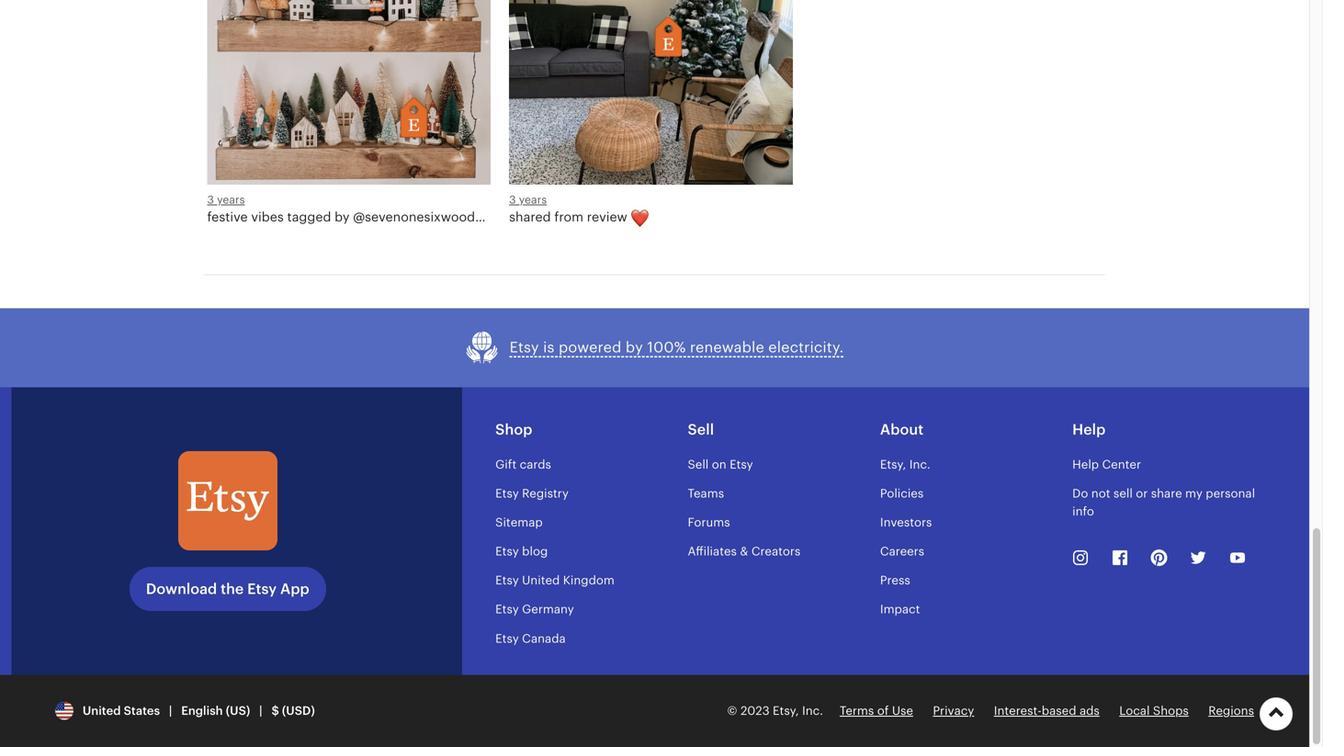 Task type: locate. For each thing, give the bounding box(es) containing it.
do not sell or share my personal info
[[1073, 487, 1256, 518]]

$
[[272, 704, 279, 718]]

help center link
[[1073, 458, 1142, 471]]

etsy
[[621, 209, 646, 224], [510, 339, 539, 356], [730, 458, 753, 471], [496, 487, 519, 500], [496, 545, 519, 558], [496, 574, 519, 587], [247, 581, 277, 597], [496, 603, 519, 617], [496, 632, 519, 646]]

etsy for united
[[496, 574, 519, 587]]

do
[[1073, 487, 1089, 500]]

cards
[[520, 458, 551, 471]]

0 horizontal spatial 3 years link
[[207, 193, 245, 206]]

2 3 years link from the left
[[509, 193, 547, 206]]

0 horizontal spatial united
[[83, 704, 121, 718]]

0 vertical spatial united
[[522, 574, 560, 587]]

years inside 3 years festive vibes tagged by @sevenonesixwooddesign (check out their etsy shop!)
[[217, 193, 245, 206]]

regions
[[1209, 704, 1255, 718]]

tagged
[[287, 209, 331, 224]]

1 horizontal spatial by
[[626, 339, 643, 356]]

1 sell from the top
[[688, 421, 714, 438]]

1 vertical spatial help
[[1073, 458, 1099, 471]]

etsy blog link
[[496, 545, 548, 558]]

affiliates & creators link
[[688, 545, 801, 558]]

1 vertical spatial by
[[626, 339, 643, 356]]

etsy left is
[[510, 339, 539, 356]]

sell
[[688, 421, 714, 438], [688, 458, 709, 471]]

careers
[[880, 545, 925, 558]]

100%
[[647, 339, 686, 356]]

etsy inside download the etsy app link
[[247, 581, 277, 597]]

interest-based ads
[[994, 704, 1100, 718]]

| left the $ at left
[[259, 704, 263, 718]]

2 help from the top
[[1073, 458, 1099, 471]]

canada
[[522, 632, 566, 646]]

0 horizontal spatial etsy,
[[773, 704, 799, 718]]

1 3 years link from the left
[[207, 193, 245, 206]]

etsy for germany
[[496, 603, 519, 617]]

privacy
[[933, 704, 975, 718]]

sell left on
[[688, 458, 709, 471]]

&
[[740, 545, 749, 558]]

help up "help center" "link"
[[1073, 421, 1106, 438]]

shared from review
[[509, 209, 631, 224]]

review
[[587, 209, 628, 224]]

blog
[[522, 545, 548, 558]]

3 years link up festive
[[207, 193, 245, 206]]

etsy, up "policies" link
[[880, 458, 907, 471]]

0 vertical spatial sell
[[688, 421, 714, 438]]

1 3 from the left
[[207, 193, 214, 206]]

years for 3 years
[[519, 193, 547, 206]]

policies
[[880, 487, 924, 500]]

terms of use
[[840, 704, 914, 718]]

from
[[555, 209, 584, 224]]

©
[[727, 704, 738, 718]]

1 | from the left
[[169, 704, 172, 718]]

by inside button
[[626, 339, 643, 356]]

0 vertical spatial by
[[335, 209, 350, 224]]

etsy right their
[[621, 209, 646, 224]]

press link
[[880, 574, 911, 587]]

years up festive
[[217, 193, 245, 206]]

download
[[146, 581, 217, 597]]

sell up on
[[688, 421, 714, 438]]

2 years from the left
[[519, 193, 547, 206]]

gift
[[496, 458, 517, 471]]

etsy,
[[880, 458, 907, 471], [773, 704, 799, 718]]

| right states
[[169, 704, 172, 718]]

1 years from the left
[[217, 193, 245, 206]]

© 2023 etsy, inc.
[[727, 704, 823, 718]]

3 years festive vibes tagged by @sevenonesixwooddesign (check out their etsy shop!)
[[207, 193, 688, 224]]

inc. up "policies" link
[[910, 458, 931, 471]]

electricity.
[[769, 339, 844, 356]]

(check
[[520, 209, 562, 224]]

sitemap link
[[496, 516, 543, 529]]

0 horizontal spatial inc.
[[802, 704, 823, 718]]

etsy, inc.
[[880, 458, 931, 471]]

1 vertical spatial united
[[83, 704, 121, 718]]

teams
[[688, 487, 724, 500]]

united right us image
[[83, 704, 121, 718]]

3 inside 3 years festive vibes tagged by @sevenonesixwooddesign (check out their etsy shop!)
[[207, 193, 214, 206]]

1 horizontal spatial united
[[522, 574, 560, 587]]

main content
[[0, 0, 1310, 731]]

years up shared
[[519, 193, 547, 206]]

etsy left blog on the left of page
[[496, 545, 519, 558]]

united
[[522, 574, 560, 587], [83, 704, 121, 718]]

states
[[124, 704, 160, 718]]

info
[[1073, 505, 1095, 518]]

1 horizontal spatial inc.
[[910, 458, 931, 471]]

2 3 from the left
[[509, 193, 516, 206]]

0 horizontal spatial years
[[217, 193, 245, 206]]

united down blog on the left of page
[[522, 574, 560, 587]]

0 horizontal spatial 3
[[207, 193, 214, 206]]

is
[[543, 339, 555, 356]]

etsy registry
[[496, 487, 569, 500]]

sell on etsy
[[688, 458, 753, 471]]

forums
[[688, 516, 730, 529]]

1 help from the top
[[1073, 421, 1106, 438]]

0 vertical spatial inc.
[[910, 458, 931, 471]]

english
[[181, 704, 223, 718]]

3 years link
[[207, 193, 245, 206], [509, 193, 547, 206]]

personal
[[1206, 487, 1256, 500]]

app
[[280, 581, 310, 597]]

help for help center
[[1073, 458, 1099, 471]]

local shops link
[[1120, 704, 1189, 718]]

inc. left terms
[[802, 704, 823, 718]]

1 vertical spatial inc.
[[802, 704, 823, 718]]

main content containing festive vibes tagged by @sevenonesixwooddesign (check out their etsy shop!)
[[0, 0, 1310, 731]]

3 years
[[509, 193, 547, 206]]

years
[[217, 193, 245, 206], [519, 193, 547, 206]]

by left '100%' in the top of the page
[[626, 339, 643, 356]]

3 years link up shared
[[509, 193, 547, 206]]

creators
[[752, 545, 801, 558]]

1 horizontal spatial 3
[[509, 193, 516, 206]]

3 years link for shared from review
[[509, 193, 547, 206]]

etsy united kingdom
[[496, 574, 615, 587]]

registry
[[522, 487, 569, 500]]

1 horizontal spatial 3 years link
[[509, 193, 547, 206]]

etsy down gift
[[496, 487, 519, 500]]

etsy inside 'etsy is powered by 100% renewable electricity.' button
[[510, 339, 539, 356]]

privacy link
[[933, 704, 975, 718]]

etsy up 'etsy canada'
[[496, 603, 519, 617]]

shops
[[1153, 704, 1189, 718]]

by right tagged
[[335, 209, 350, 224]]

0 horizontal spatial |
[[169, 704, 172, 718]]

2 sell from the top
[[688, 458, 709, 471]]

0 horizontal spatial by
[[335, 209, 350, 224]]

3 up shared
[[509, 193, 516, 206]]

3
[[207, 193, 214, 206], [509, 193, 516, 206]]

etsy down etsy blog link on the bottom left of page
[[496, 574, 519, 587]]

shared
[[509, 209, 551, 224]]

etsy blog
[[496, 545, 548, 558]]

united states   |   english (us)   |   $ (usd)
[[76, 704, 315, 718]]

gift cards
[[496, 458, 551, 471]]

sitemap
[[496, 516, 543, 529]]

1 vertical spatial sell
[[688, 458, 709, 471]]

etsy for blog
[[496, 545, 519, 558]]

etsy, right 2023 on the bottom of the page
[[773, 704, 799, 718]]

teams link
[[688, 487, 724, 500]]

1 horizontal spatial years
[[519, 193, 547, 206]]

their
[[589, 209, 617, 224]]

etsy right the
[[247, 581, 277, 597]]

1 horizontal spatial |
[[259, 704, 263, 718]]

0 vertical spatial etsy,
[[880, 458, 907, 471]]

affiliates & creators
[[688, 545, 801, 558]]

etsy for is
[[510, 339, 539, 356]]

help up do on the right bottom
[[1073, 458, 1099, 471]]

3 up festive
[[207, 193, 214, 206]]

0 vertical spatial help
[[1073, 421, 1106, 438]]

3 years link for festive vibes tagged by @sevenonesixwooddesign (check out their etsy shop!)
[[207, 193, 245, 206]]

etsy left canada
[[496, 632, 519, 646]]



Task type: vqa. For each thing, say whether or not it's contained in the screenshot.
united states   |   english (us)   |   $ (usd)
yes



Task type: describe. For each thing, give the bounding box(es) containing it.
etsy is powered by 100% renewable electricity. button
[[466, 330, 844, 365]]

etsy is powered by 100% renewable electricity.
[[510, 339, 844, 356]]

do not sell or share my personal info link
[[1073, 487, 1256, 518]]

careers link
[[880, 545, 925, 558]]

investors
[[880, 516, 932, 529]]

etsy, inc. link
[[880, 458, 931, 471]]

1 horizontal spatial etsy,
[[880, 458, 907, 471]]

policies link
[[880, 487, 924, 500]]

etsy canada link
[[496, 632, 566, 646]]

germany
[[522, 603, 574, 617]]

3 for 3 years
[[509, 193, 516, 206]]

etsy united kingdom link
[[496, 574, 615, 587]]

etsy for registry
[[496, 487, 519, 500]]

etsy canada
[[496, 632, 566, 646]]

interest-
[[994, 704, 1042, 718]]

about
[[880, 421, 924, 438]]

sell for sell on etsy
[[688, 458, 709, 471]]

(us)
[[226, 704, 250, 718]]

out
[[565, 209, 585, 224]]

festive
[[207, 209, 248, 224]]

investors link
[[880, 516, 932, 529]]

terms of use link
[[840, 704, 914, 718]]

by inside 3 years festive vibes tagged by @sevenonesixwooddesign (check out their etsy shop!)
[[335, 209, 350, 224]]

etsy inside 3 years festive vibes tagged by @sevenonesixwooddesign (check out their etsy shop!)
[[621, 209, 646, 224]]

2023
[[741, 704, 770, 718]]

share
[[1151, 487, 1183, 500]]

download the etsy app link
[[130, 567, 326, 611]]

forums link
[[688, 516, 730, 529]]

years for 3 years festive vibes tagged by @sevenonesixwooddesign (check out their etsy shop!)
[[217, 193, 245, 206]]

gift cards link
[[496, 458, 551, 471]]

impact link
[[880, 603, 920, 617]]

on
[[712, 458, 727, 471]]

etsy registry link
[[496, 487, 569, 500]]

download the etsy app
[[146, 581, 310, 597]]

my
[[1186, 487, 1203, 500]]

heart image
[[631, 209, 649, 227]]

local shops
[[1120, 704, 1189, 718]]

etsy germany
[[496, 603, 574, 617]]

shop!)
[[649, 209, 688, 224]]

powered
[[559, 339, 622, 356]]

2 | from the left
[[259, 704, 263, 718]]

3 for 3 years festive vibes tagged by @sevenonesixwooddesign (check out their etsy shop!)
[[207, 193, 214, 206]]

ads
[[1080, 704, 1100, 718]]

@sevenonesixwooddesign
[[353, 209, 517, 224]]

vibes
[[251, 209, 284, 224]]

impact
[[880, 603, 920, 617]]

etsy germany link
[[496, 603, 574, 617]]

kingdom
[[563, 574, 615, 587]]

renewable
[[690, 339, 765, 356]]

the
[[221, 581, 244, 597]]

sell
[[1114, 487, 1133, 500]]

not
[[1092, 487, 1111, 500]]

local
[[1120, 704, 1150, 718]]

help for help
[[1073, 421, 1106, 438]]

affiliates
[[688, 545, 737, 558]]

or
[[1136, 487, 1148, 500]]

use
[[892, 704, 914, 718]]

interest-based ads link
[[994, 704, 1100, 718]]

etsy for canada
[[496, 632, 519, 646]]

1 vertical spatial etsy,
[[773, 704, 799, 718]]

etsy right on
[[730, 458, 753, 471]]

center
[[1103, 458, 1142, 471]]

us image
[[55, 702, 74, 720]]

terms
[[840, 704, 874, 718]]

shop
[[496, 421, 533, 438]]

(usd)
[[282, 704, 315, 718]]

press
[[880, 574, 911, 587]]

regions button
[[1209, 703, 1255, 720]]

help center
[[1073, 458, 1142, 471]]

sell on etsy link
[[688, 458, 753, 471]]

based
[[1042, 704, 1077, 718]]

sell for sell
[[688, 421, 714, 438]]



